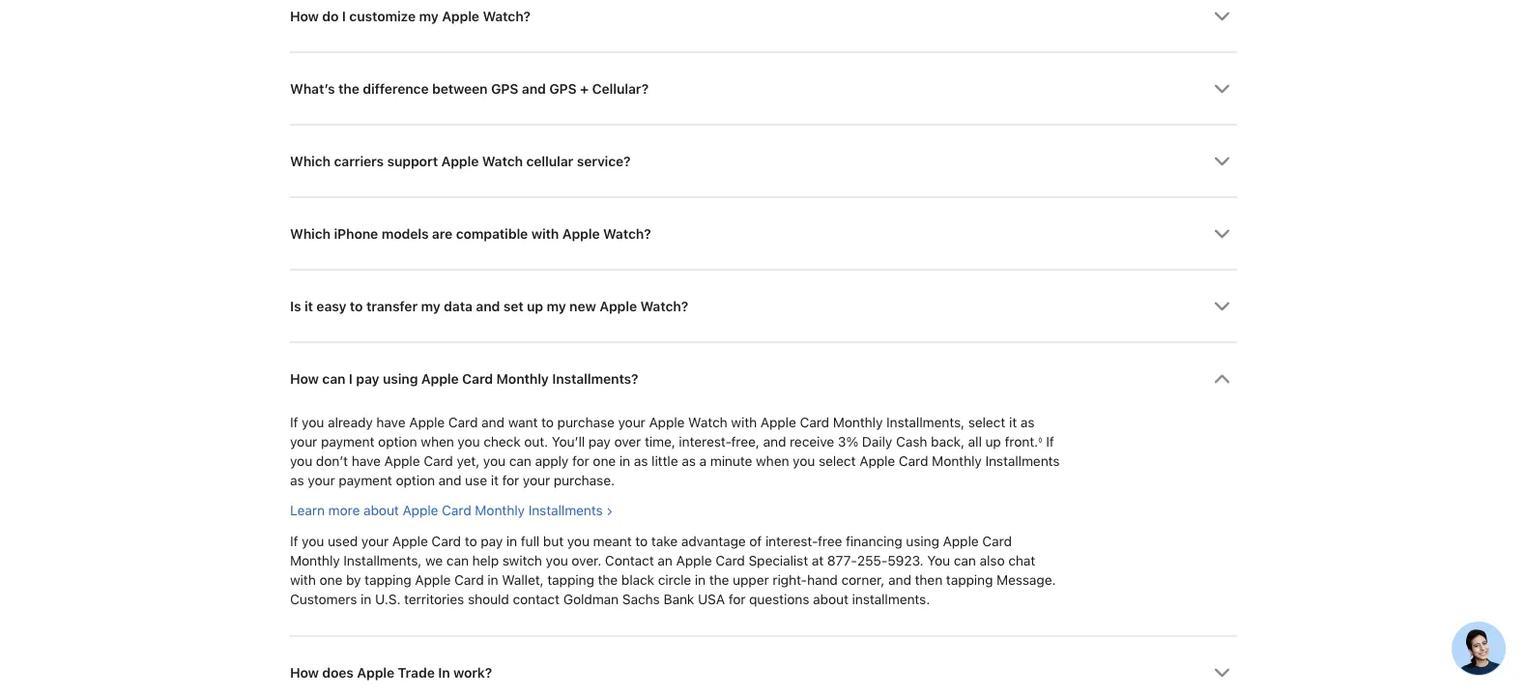 Task type: locate. For each thing, give the bounding box(es) containing it.
your down don't
[[308, 472, 335, 489]]

1 vertical spatial it
[[1009, 414, 1017, 431]]

2 horizontal spatial tapping
[[946, 571, 993, 588]]

to right easy
[[350, 298, 363, 314]]

can down out.
[[509, 453, 532, 469]]

between
[[432, 80, 488, 97]]

watch? down service?
[[603, 225, 651, 242]]

with up customers
[[290, 571, 316, 588]]

1 vertical spatial option
[[396, 472, 435, 489]]

if
[[290, 414, 298, 431], [1046, 434, 1055, 450], [290, 533, 298, 549]]

1 horizontal spatial i
[[349, 370, 353, 387]]

you
[[302, 414, 324, 431], [458, 434, 480, 450], [290, 453, 312, 469], [483, 453, 506, 469], [793, 453, 815, 469], [302, 533, 324, 549], [567, 533, 590, 549], [546, 552, 568, 568]]

0 vertical spatial for
[[572, 453, 589, 469]]

0 horizontal spatial using
[[383, 370, 418, 387]]

2 vertical spatial it
[[491, 472, 499, 489]]

1 which from the top
[[290, 153, 331, 169]]

payment inside if you don't have apple card yet, you can apply for one in as little as a minute when you select apple card monthly installments as your payment option and use it for your purchase.
[[339, 472, 392, 489]]

pay down purchase
[[589, 434, 611, 450]]

2 horizontal spatial with
[[731, 414, 757, 431]]

3 chevrondown image from the top
[[1214, 665, 1231, 681]]

0 horizontal spatial with
[[290, 571, 316, 588]]

wallet,
[[502, 571, 544, 588]]

+
[[580, 80, 589, 97]]

for down upper
[[729, 591, 746, 607]]

0 horizontal spatial it
[[305, 298, 313, 314]]

1 tapping from the left
[[365, 571, 412, 588]]

you down the "check" on the left
[[483, 453, 506, 469]]

0 horizontal spatial installments,
[[344, 552, 422, 568]]

0 vertical spatial option
[[378, 434, 417, 450]]

one up customers
[[320, 571, 342, 588]]

with up free,
[[731, 414, 757, 431]]

0 vertical spatial chevrondown image
[[1214, 81, 1231, 97]]

about down hand
[[813, 591, 849, 607]]

2 chevrondown image from the top
[[1214, 153, 1231, 170]]

installments, up the by
[[344, 552, 422, 568]]

using
[[383, 370, 418, 387], [906, 533, 940, 549]]

1 vertical spatial if
[[1046, 434, 1055, 450]]

to up out.
[[542, 414, 554, 431]]

1 horizontal spatial select
[[968, 414, 1006, 431]]

interest- up a
[[679, 434, 731, 450]]

one inside if you used your apple card to pay in full but you meant to take advantage of interest-free financing using apple card monthly installments, we can help switch you over. contact an apple card specialist at 877-255-5923. you can also chat with one by tapping apple card in wallet, tapping the black circle in the upper right-hand corner, and then tapping message. customers in u.s. territories should contact goldman sachs bank usa for questions about installments.
[[320, 571, 342, 588]]

at
[[812, 552, 824, 568]]

0 vertical spatial it
[[305, 298, 313, 314]]

0 vertical spatial up
[[527, 298, 543, 314]]

0 vertical spatial select
[[968, 414, 1006, 431]]

1 how from the top
[[290, 8, 319, 24]]

1 vertical spatial for
[[502, 472, 519, 489]]

gps
[[491, 80, 519, 97], [549, 80, 577, 97]]

how does apple trade in work? button
[[290, 637, 1238, 697]]

chevrondown image inside which iphone models are compatible with apple watch? dropdown button
[[1214, 226, 1231, 242]]

free
[[818, 533, 842, 549]]

1 horizontal spatial watch
[[688, 414, 728, 431]]

gps left +
[[549, 80, 577, 97]]

message.
[[997, 571, 1056, 588]]

1 horizontal spatial when
[[756, 453, 789, 469]]

card inside how can i pay using apple card monthly installments? dropdown button
[[462, 370, 493, 387]]

your right "used" on the bottom left of the page
[[361, 533, 389, 549]]

0 horizontal spatial interest-
[[679, 434, 731, 450]]

1 vertical spatial with
[[731, 414, 757, 431]]

option
[[378, 434, 417, 450], [396, 472, 435, 489]]

0 horizontal spatial when
[[421, 434, 454, 450]]

are
[[432, 225, 453, 242]]

already
[[328, 414, 373, 431]]

1 vertical spatial payment
[[339, 472, 392, 489]]

0 horizontal spatial tapping
[[365, 571, 412, 588]]

with right compatible
[[531, 225, 559, 242]]

0 horizontal spatial watch
[[482, 153, 523, 169]]

1 vertical spatial pay
[[589, 434, 611, 450]]

0 horizontal spatial select
[[819, 453, 856, 469]]

transfer
[[366, 298, 418, 314]]

how inside list item
[[290, 370, 319, 387]]

sachs
[[622, 591, 660, 607]]

2 which from the top
[[290, 225, 331, 242]]

which left iphone
[[290, 225, 331, 242]]

0 horizontal spatial i
[[342, 8, 346, 24]]

0 horizontal spatial pay
[[356, 370, 379, 387]]

1 vertical spatial interest-
[[766, 533, 818, 549]]

which for which carriers support apple watch cellular service?
[[290, 153, 331, 169]]

for inside if you used your apple card to pay in full but you meant to take advantage of interest-free financing using apple card monthly installments, we can help switch you over. contact an apple card specialist at 877-255-5923. you can also chat with one by tapping apple card in wallet, tapping the black circle in the upper right-hand corner, and then tapping message. customers in u.s. territories should contact goldman sachs bank usa for questions about installments.
[[729, 591, 746, 607]]

0 horizontal spatial up
[[527, 298, 543, 314]]

payment up more
[[339, 472, 392, 489]]

card up the "check" on the left
[[462, 370, 493, 387]]

chevrondown image for how do i customize my apple watch?
[[1214, 8, 1231, 25]]

which inside dropdown button
[[290, 153, 331, 169]]

how for how do i customize my apple watch?
[[290, 8, 319, 24]]

card down help
[[454, 571, 484, 588]]

if inside if you don't have apple card yet, you can apply for one in as little as a minute when you select apple card monthly installments as your payment option and use it for your purchase.
[[1046, 434, 1055, 450]]

should
[[468, 591, 509, 607]]

chevrondown image
[[1214, 81, 1231, 97], [1214, 226, 1231, 242], [1214, 665, 1231, 681]]

if down learn
[[290, 533, 298, 549]]

compatible
[[456, 225, 528, 242]]

monthly inside dropdown button
[[497, 370, 549, 387]]

chevrondown image for watch?
[[1214, 226, 1231, 242]]

about inside if you used your apple card to pay in full but you meant to take advantage of interest-free financing using apple card monthly installments, we can help switch you over. contact an apple card specialist at 877-255-5923. you can also chat with one by tapping apple card in wallet, tapping the black circle in the upper right-hand corner, and then tapping message. customers in u.s. territories should contact goldman sachs bank usa for questions about installments.
[[813, 591, 849, 607]]

my right customize in the top left of the page
[[419, 8, 439, 24]]

i for do
[[342, 8, 346, 24]]

installments
[[986, 453, 1060, 469], [529, 502, 603, 519]]

monthly up want in the left of the page
[[497, 370, 549, 387]]

interest- inside if you used your apple card to pay in full but you meant to take advantage of interest-free financing using apple card monthly installments, we can help switch you over. contact an apple card specialist at 877-255-5923. you can also chat with one by tapping apple card in wallet, tapping the black circle in the upper right-hand corner, and then tapping message. customers in u.s. territories should contact goldman sachs bank usa for questions about installments.
[[766, 533, 818, 549]]

list item
[[290, 342, 1238, 636]]

0 horizontal spatial one
[[320, 571, 342, 588]]

your inside if you used your apple card to pay in full but you meant to take advantage of interest-free financing using apple card monthly installments, we can help switch you over. contact an apple card specialist at 877-255-5923. you can also chat with one by tapping apple card in wallet, tapping the black circle in the upper right-hand corner, and then tapping message. customers in u.s. territories should contact goldman sachs bank usa for questions about installments.
[[361, 533, 389, 549]]

0 vertical spatial have
[[376, 414, 406, 431]]

1 horizontal spatial one
[[593, 453, 616, 469]]

and up the "check" on the left
[[482, 414, 505, 431]]

0 vertical spatial i
[[342, 8, 346, 24]]

if left already at the bottom
[[290, 414, 298, 431]]

1 vertical spatial one
[[320, 571, 342, 588]]

have inside if you don't have apple card yet, you can apply for one in as little as a minute when you select apple card monthly installments as your payment option and use it for your purchase.
[[352, 453, 381, 469]]

a
[[700, 453, 707, 469]]

monthly inside if you used your apple card to pay in full but you meant to take advantage of interest-free financing using apple card monthly installments, we can help switch you over. contact an apple card specialist at 877-255-5923. you can also chat with one by tapping apple card in wallet, tapping the black circle in the upper right-hand corner, and then tapping message. customers in u.s. territories should contact goldman sachs bank usa for questions about installments.
[[290, 552, 340, 568]]

goldman
[[563, 591, 619, 607]]

payment down already at the bottom
[[321, 434, 375, 450]]

you left "used" on the bottom left of the page
[[302, 533, 324, 549]]

and
[[522, 80, 546, 97], [476, 298, 500, 314], [482, 414, 505, 431], [763, 434, 786, 450], [439, 472, 462, 489], [889, 571, 912, 588]]

up right all
[[986, 434, 1001, 450]]

1 horizontal spatial about
[[813, 591, 849, 607]]

and left the set
[[476, 298, 500, 314]]

over
[[614, 434, 641, 450]]

payment inside if you already have apple card and want to purchase your apple watch with apple card monthly installments, select it as your payment option when you check out. you'll pay over time, interest-free, and receive 3% daily cash back, all up front. ◊
[[321, 434, 375, 450]]

0 vertical spatial with
[[531, 225, 559, 242]]

1 horizontal spatial up
[[986, 434, 1001, 450]]

3 tapping from the left
[[946, 571, 993, 588]]

watch?
[[483, 8, 531, 24], [603, 225, 651, 242], [640, 298, 688, 314]]

how left does
[[290, 664, 319, 681]]

an
[[658, 552, 673, 568]]

0 vertical spatial using
[[383, 370, 418, 387]]

which carriers support apple watch cellular service?
[[290, 153, 631, 169]]

1 horizontal spatial using
[[906, 533, 940, 549]]

chevrondown image for which carriers support apple watch cellular service?
[[1214, 153, 1231, 170]]

2 vertical spatial for
[[729, 591, 746, 607]]

1 horizontal spatial with
[[531, 225, 559, 242]]

255-
[[857, 552, 888, 568]]

how down is
[[290, 370, 319, 387]]

and down 5923.
[[889, 571, 912, 588]]

◊
[[1038, 435, 1043, 445]]

new
[[570, 298, 596, 314]]

for up purchase.
[[572, 453, 589, 469]]

1 horizontal spatial installments,
[[887, 414, 965, 431]]

if right ◊
[[1046, 434, 1055, 450]]

installments, inside if you already have apple card and want to purchase your apple watch with apple card monthly installments, select it as your payment option when you check out. you'll pay over time, interest-free, and receive 3% daily cash back, all up front. ◊
[[887, 414, 965, 431]]

my
[[419, 8, 439, 24], [421, 298, 441, 314], [547, 298, 566, 314]]

5923.
[[888, 552, 924, 568]]

for
[[572, 453, 589, 469], [502, 472, 519, 489], [729, 591, 746, 607]]

apple inside 'dropdown button'
[[600, 298, 637, 314]]

2 vertical spatial how
[[290, 664, 319, 681]]

1 vertical spatial i
[[349, 370, 353, 387]]

chevrondown image inside what's the difference between gps and gps + cellular? dropdown button
[[1214, 81, 1231, 97]]

tapping
[[365, 571, 412, 588], [547, 571, 594, 588], [946, 571, 993, 588]]

have for already
[[376, 414, 406, 431]]

installments,
[[887, 414, 965, 431], [344, 552, 422, 568]]

0 vertical spatial interest-
[[679, 434, 731, 450]]

1 vertical spatial how
[[290, 370, 319, 387]]

0 vertical spatial watch?
[[483, 8, 531, 24]]

my left data
[[421, 298, 441, 314]]

1 horizontal spatial it
[[491, 472, 499, 489]]

it inside if you don't have apple card yet, you can apply for one in as little as a minute when you select apple card monthly installments as your payment option and use it for your purchase.
[[491, 472, 499, 489]]

as up front.
[[1021, 414, 1035, 431]]

0 horizontal spatial the
[[338, 80, 359, 97]]

monthly down use
[[475, 502, 525, 519]]

and left +
[[522, 80, 546, 97]]

chevrondown image inside the 'is it easy to transfer my data and set up my new apple watch?' 'dropdown button'
[[1214, 298, 1231, 315]]

customers
[[290, 591, 357, 607]]

3 chevrondown image from the top
[[1214, 298, 1231, 315]]

3 how from the top
[[290, 664, 319, 681]]

installments?
[[552, 370, 639, 387]]

1 horizontal spatial the
[[598, 571, 618, 588]]

interest- inside if you already have apple card and want to purchase your apple watch with apple card monthly installments, select it as your payment option when you check out. you'll pay over time, interest-free, and receive 3% daily cash back, all up front. ◊
[[679, 434, 731, 450]]

card up receive
[[800, 414, 830, 431]]

0 vertical spatial about
[[364, 502, 399, 519]]

about right more
[[364, 502, 399, 519]]

if for if you already have apple card and want to purchase your apple watch with apple card monthly installments, select it as your payment option when you check out. you'll pay over time, interest-free, and receive 3% daily cash back, all up front. ◊
[[290, 414, 298, 431]]

4 chevrondown image from the top
[[1214, 371, 1231, 387]]

have inside if you already have apple card and want to purchase your apple watch with apple card monthly installments, select it as your payment option when you check out. you'll pay over time, interest-free, and receive 3% daily cash back, all up front. ◊
[[376, 414, 406, 431]]

1 vertical spatial installments
[[529, 502, 603, 519]]

1 vertical spatial up
[[986, 434, 1001, 450]]

2 horizontal spatial for
[[729, 591, 746, 607]]

1 vertical spatial have
[[352, 453, 381, 469]]

0 vertical spatial payment
[[321, 434, 375, 450]]

chevrondown image
[[1214, 8, 1231, 25], [1214, 153, 1231, 170], [1214, 298, 1231, 315], [1214, 371, 1231, 387]]

2 horizontal spatial it
[[1009, 414, 1017, 431]]

it inside if you already have apple card and want to purchase your apple watch with apple card monthly installments, select it as your payment option when you check out. you'll pay over time, interest-free, and receive 3% daily cash back, all up front. ◊
[[1009, 414, 1017, 431]]

if inside if you used your apple card to pay in full but you meant to take advantage of interest-free financing using apple card monthly installments, we can help switch you over. contact an apple card specialist at 877-255-5923. you can also chat with one by tapping apple card in wallet, tapping the black circle in the upper right-hand corner, and then tapping message. customers in u.s. territories should contact goldman sachs bank usa for questions about installments.
[[290, 533, 298, 549]]

2 vertical spatial chevrondown image
[[1214, 665, 1231, 681]]

when left the "check" on the left
[[421, 434, 454, 450]]

1 vertical spatial select
[[819, 453, 856, 469]]

it right use
[[491, 472, 499, 489]]

2 horizontal spatial the
[[709, 571, 729, 588]]

watch? up what's the difference between gps and gps + cellular?
[[483, 8, 531, 24]]

take
[[652, 533, 678, 549]]

usa
[[698, 591, 725, 607]]

if inside if you already have apple card and want to purchase your apple watch with apple card monthly installments, select it as your payment option when you check out. you'll pay over time, interest-free, and receive 3% daily cash back, all up front. ◊
[[290, 414, 298, 431]]

cash
[[896, 434, 928, 450]]

apple
[[442, 8, 479, 24], [441, 153, 479, 169], [562, 225, 600, 242], [600, 298, 637, 314], [421, 370, 459, 387], [409, 414, 445, 431], [649, 414, 685, 431], [761, 414, 796, 431], [384, 453, 420, 469], [860, 453, 895, 469], [403, 502, 438, 519], [392, 533, 428, 549], [943, 533, 979, 549], [676, 552, 712, 568], [415, 571, 451, 588], [357, 664, 395, 681]]

2 how from the top
[[290, 370, 319, 387]]

installments, up cash in the right of the page
[[887, 414, 965, 431]]

0 vertical spatial one
[[593, 453, 616, 469]]

option inside if you don't have apple card yet, you can apply for one in as little as a minute when you select apple card monthly installments as your payment option and use it for your purchase.
[[396, 472, 435, 489]]

1 horizontal spatial tapping
[[547, 571, 594, 588]]

2 horizontal spatial pay
[[589, 434, 611, 450]]

1 chevrondown image from the top
[[1214, 8, 1231, 25]]

tapping up u.s.
[[365, 571, 412, 588]]

using inside how can i pay using apple card monthly installments? dropdown button
[[383, 370, 418, 387]]

card down the advantage
[[716, 552, 745, 568]]

1 vertical spatial using
[[906, 533, 940, 549]]

you down but in the bottom of the page
[[546, 552, 568, 568]]

watch left cellular
[[482, 153, 523, 169]]

2 vertical spatial if
[[290, 533, 298, 549]]

1 horizontal spatial gps
[[549, 80, 577, 97]]

can up already at the bottom
[[322, 370, 346, 387]]

chevrondown image for is it easy to transfer my data and set up my new apple watch?
[[1214, 298, 1231, 315]]

and inside if you used your apple card to pay in full but you meant to take advantage of interest-free financing using apple card monthly installments, we can help switch you over. contact an apple card specialist at 877-255-5923. you can also chat with one by tapping apple card in wallet, tapping the black circle in the upper right-hand corner, and then tapping message. customers in u.s. territories should contact goldman sachs bank usa for questions about installments.
[[889, 571, 912, 588]]

and right free,
[[763, 434, 786, 450]]

chevrondown image inside which carriers support apple watch cellular service? dropdown button
[[1214, 153, 1231, 170]]

when down free,
[[756, 453, 789, 469]]

i right do at left
[[342, 8, 346, 24]]

and inside 'dropdown button'
[[476, 298, 500, 314]]

list item containing how can i pay using apple card monthly installments?
[[290, 342, 1238, 636]]

your
[[618, 414, 646, 431], [290, 434, 317, 450], [308, 472, 335, 489], [523, 472, 550, 489], [361, 533, 389, 549]]

chevrondown image inside how do i customize my apple watch? dropdown button
[[1214, 8, 1231, 25]]

used
[[328, 533, 358, 549]]

and inside if you don't have apple card yet, you can apply for one in as little as a minute when you select apple card monthly installments as your payment option and use it for your purchase.
[[439, 472, 462, 489]]

the up usa
[[709, 571, 729, 588]]

the right what's
[[338, 80, 359, 97]]

1 vertical spatial when
[[756, 453, 789, 469]]

check
[[484, 434, 521, 450]]

it
[[305, 298, 313, 314], [1009, 414, 1017, 431], [491, 472, 499, 489]]

data
[[444, 298, 473, 314]]

0 vertical spatial how
[[290, 8, 319, 24]]

2 tapping from the left
[[547, 571, 594, 588]]

chevrondown image inside how does apple trade in work? dropdown button
[[1214, 665, 1231, 681]]

1 vertical spatial about
[[813, 591, 849, 607]]

one up purchase.
[[593, 453, 616, 469]]

card up we
[[432, 533, 461, 549]]

chevrondown image inside how can i pay using apple card monthly installments? dropdown button
[[1214, 371, 1231, 387]]

up right the set
[[527, 298, 543, 314]]

want
[[508, 414, 538, 431]]

one
[[593, 453, 616, 469], [320, 571, 342, 588]]

learn more about apple card monthly installments
[[290, 502, 603, 519]]

tapping down 'over.'
[[547, 571, 594, 588]]

1 vertical spatial watch
[[688, 414, 728, 431]]

2 vertical spatial watch?
[[640, 298, 688, 314]]

2 vertical spatial with
[[290, 571, 316, 588]]

pay up already at the bottom
[[356, 370, 379, 387]]

in down over
[[620, 453, 630, 469]]

your down apply
[[523, 472, 550, 489]]

installments up but in the bottom of the page
[[529, 502, 603, 519]]

using down the transfer
[[383, 370, 418, 387]]

have right already at the bottom
[[376, 414, 406, 431]]

learn more about apple card monthly installments link
[[290, 502, 613, 519]]

as up learn
[[290, 472, 304, 489]]

the up goldman
[[598, 571, 618, 588]]

installments down front.
[[986, 453, 1060, 469]]

pay up help
[[481, 533, 503, 549]]

can inside dropdown button
[[322, 370, 346, 387]]

in inside if you don't have apple card yet, you can apply for one in as little as a minute when you select apple card monthly installments as your payment option and use it for your purchase.
[[620, 453, 630, 469]]

0 horizontal spatial gps
[[491, 80, 519, 97]]

using up you
[[906, 533, 940, 549]]

1 vertical spatial installments,
[[344, 552, 422, 568]]

1 horizontal spatial interest-
[[766, 533, 818, 549]]

chevrondown image for how can i pay using apple card monthly installments?
[[1214, 371, 1231, 387]]

about
[[364, 502, 399, 519], [813, 591, 849, 607]]

0 vertical spatial which
[[290, 153, 331, 169]]

receive
[[790, 434, 835, 450]]

877-
[[827, 552, 857, 568]]

1 horizontal spatial installments
[[986, 453, 1060, 469]]

gps right between
[[491, 80, 519, 97]]

2 vertical spatial pay
[[481, 533, 503, 549]]

have right don't
[[352, 453, 381, 469]]

to up contact
[[636, 533, 648, 549]]

0 vertical spatial pay
[[356, 370, 379, 387]]

0 vertical spatial watch
[[482, 153, 523, 169]]

with
[[531, 225, 559, 242], [731, 414, 757, 431], [290, 571, 316, 588]]

watch inside if you already have apple card and want to purchase your apple watch with apple card monthly installments, select it as your payment option when you check out. you'll pay over time, interest-free, and receive 3% daily cash back, all up front. ◊
[[688, 414, 728, 431]]

select
[[968, 414, 1006, 431], [819, 453, 856, 469]]

apply
[[535, 453, 569, 469]]

you
[[927, 552, 950, 568]]

i up already at the bottom
[[349, 370, 353, 387]]

1 vertical spatial chevrondown image
[[1214, 226, 1231, 242]]

0 vertical spatial when
[[421, 434, 454, 450]]

in up usa
[[695, 571, 706, 588]]

select down 3%
[[819, 453, 856, 469]]

learn
[[290, 502, 325, 519]]

1 vertical spatial watch?
[[603, 225, 651, 242]]

models
[[382, 225, 429, 242]]

0 vertical spatial if
[[290, 414, 298, 431]]

which left carriers
[[290, 153, 331, 169]]

as down over
[[634, 453, 648, 469]]

which
[[290, 153, 331, 169], [290, 225, 331, 242]]

card down cash in the right of the page
[[899, 453, 929, 469]]

financing
[[846, 533, 903, 549]]

which inside dropdown button
[[290, 225, 331, 242]]

purchase.
[[554, 472, 615, 489]]

can inside if you don't have apple card yet, you can apply for one in as little as a minute when you select apple card monthly installments as your payment option and use it for your purchase.
[[509, 453, 532, 469]]

monthly
[[497, 370, 549, 387], [833, 414, 883, 431], [932, 453, 982, 469], [475, 502, 525, 519], [290, 552, 340, 568]]

also
[[980, 552, 1005, 568]]

which carriers support apple watch cellular service? button
[[290, 125, 1238, 197]]

for right use
[[502, 472, 519, 489]]

1 horizontal spatial pay
[[481, 533, 503, 549]]

tapping down also
[[946, 571, 993, 588]]

out.
[[524, 434, 548, 450]]

2 chevrondown image from the top
[[1214, 226, 1231, 242]]

it up front.
[[1009, 414, 1017, 431]]

select inside if you already have apple card and want to purchase your apple watch with apple card monthly installments, select it as your payment option when you check out. you'll pay over time, interest-free, and receive 3% daily cash back, all up front. ◊
[[968, 414, 1006, 431]]

it right is
[[305, 298, 313, 314]]

interest-
[[679, 434, 731, 450], [766, 533, 818, 549]]

0 vertical spatial installments,
[[887, 414, 965, 431]]

0 vertical spatial installments
[[986, 453, 1060, 469]]

1 chevrondown image from the top
[[1214, 81, 1231, 97]]

contact
[[513, 591, 560, 607]]

1 horizontal spatial for
[[572, 453, 589, 469]]

monthly down "used" on the bottom left of the page
[[290, 552, 340, 568]]

don't
[[316, 453, 348, 469]]

and left use
[[439, 472, 462, 489]]

can
[[322, 370, 346, 387], [509, 453, 532, 469], [446, 552, 469, 568], [954, 552, 976, 568]]

watch up a
[[688, 414, 728, 431]]

how left do at left
[[290, 8, 319, 24]]

1 vertical spatial which
[[290, 225, 331, 242]]

card
[[462, 370, 493, 387], [448, 414, 478, 431], [800, 414, 830, 431], [424, 453, 453, 469], [899, 453, 929, 469], [442, 502, 472, 519], [432, 533, 461, 549], [983, 533, 1012, 549], [716, 552, 745, 568], [454, 571, 484, 588]]



Task type: vqa. For each thing, say whether or not it's contained in the screenshot.
first the and from the right
no



Task type: describe. For each thing, give the bounding box(es) containing it.
specialist
[[749, 552, 808, 568]]

how for how does apple trade in work?
[[290, 664, 319, 681]]

you up yet,
[[458, 434, 480, 450]]

then
[[915, 571, 943, 588]]

as left a
[[682, 453, 696, 469]]

installments inside if you don't have apple card yet, you can apply for one in as little as a minute when you select apple card monthly installments as your payment option and use it for your purchase.
[[986, 453, 1060, 469]]

difference
[[363, 80, 429, 97]]

contact
[[605, 552, 654, 568]]

how for how can i pay using apple card monthly installments?
[[290, 370, 319, 387]]

card up yet,
[[448, 414, 478, 431]]

full
[[521, 533, 540, 549]]

advantage
[[681, 533, 746, 549]]

carriers
[[334, 153, 384, 169]]

can right you
[[954, 552, 976, 568]]

can right we
[[446, 552, 469, 568]]

if for if you don't have apple card yet, you can apply for one in as little as a minute when you select apple card monthly installments as your payment option and use it for your purchase.
[[1046, 434, 1055, 450]]

the inside dropdown button
[[338, 80, 359, 97]]

cellular
[[526, 153, 574, 169]]

how does apple trade in work?
[[290, 664, 492, 681]]

watch inside dropdown button
[[482, 153, 523, 169]]

i for can
[[349, 370, 353, 387]]

do
[[322, 8, 339, 24]]

one inside if you don't have apple card yet, you can apply for one in as little as a minute when you select apple card monthly installments as your payment option and use it for your purchase.
[[593, 453, 616, 469]]

you down receive
[[793, 453, 815, 469]]

how do i customize my apple watch? button
[[290, 0, 1238, 52]]

is
[[290, 298, 301, 314]]

3%
[[838, 434, 859, 450]]

pay inside dropdown button
[[356, 370, 379, 387]]

minute
[[710, 453, 753, 469]]

your up don't
[[290, 434, 317, 450]]

pay inside if you already have apple card and want to purchase your apple watch with apple card monthly installments, select it as your payment option when you check out. you'll pay over time, interest-free, and receive 3% daily cash back, all up front. ◊
[[589, 434, 611, 450]]

by
[[346, 571, 361, 588]]

when inside if you already have apple card and want to purchase your apple watch with apple card monthly installments, select it as your payment option when you check out. you'll pay over time, interest-free, and receive 3% daily cash back, all up front. ◊
[[421, 434, 454, 450]]

territories
[[404, 591, 464, 607]]

what's the difference between gps and gps + cellular?
[[290, 80, 649, 97]]

upper
[[733, 571, 769, 588]]

watch? inside 'dropdown button'
[[640, 298, 688, 314]]

pay inside if you used your apple card to pay in full but you meant to take advantage of interest-free financing using apple card monthly installments, we can help switch you over. contact an apple card specialist at 877-255-5923. you can also chat with one by tapping apple card in wallet, tapping the black circle in the upper right-hand corner, and then tapping message. customers in u.s. territories should contact goldman sachs bank usa for questions about installments.
[[481, 533, 503, 549]]

help
[[472, 552, 499, 568]]

my inside dropdown button
[[419, 8, 439, 24]]

easy
[[317, 298, 347, 314]]

corner,
[[842, 571, 885, 588]]

option inside if you already have apple card and want to purchase your apple watch with apple card monthly installments, select it as your payment option when you check out. you'll pay over time, interest-free, and receive 3% daily cash back, all up front. ◊
[[378, 434, 417, 450]]

meant
[[593, 533, 632, 549]]

chat
[[1009, 552, 1036, 568]]

black
[[622, 571, 655, 588]]

up inside if you already have apple card and want to purchase your apple watch with apple card monthly installments, select it as your payment option when you check out. you'll pay over time, interest-free, and receive 3% daily cash back, all up front. ◊
[[986, 434, 1001, 450]]

select inside if you don't have apple card yet, you can apply for one in as little as a minute when you select apple card monthly installments as your payment option and use it for your purchase.
[[819, 453, 856, 469]]

card down use
[[442, 502, 472, 519]]

free,
[[731, 434, 760, 450]]

time,
[[645, 434, 676, 450]]

which for which iphone models are compatible with apple watch?
[[290, 225, 331, 242]]

2 gps from the left
[[549, 80, 577, 97]]

monthly inside if you already have apple card and want to purchase your apple watch with apple card monthly installments, select it as your payment option when you check out. you'll pay over time, interest-free, and receive 3% daily cash back, all up front. ◊
[[833, 414, 883, 431]]

if you already have apple card and want to purchase your apple watch with apple card monthly installments, select it as your payment option when you check out. you'll pay over time, interest-free, and receive 3% daily cash back, all up front. ◊
[[290, 414, 1043, 450]]

monthly inside if you don't have apple card yet, you can apply for one in as little as a minute when you select apple card monthly installments as your payment option and use it for your purchase.
[[932, 453, 982, 469]]

how do i customize my apple watch?
[[290, 8, 531, 24]]

apple inside dropdown button
[[562, 225, 600, 242]]

but
[[543, 533, 564, 549]]

set
[[503, 298, 524, 314]]

in left u.s.
[[361, 591, 372, 607]]

is it easy to transfer my data and set up my new apple watch?
[[290, 298, 688, 314]]

circle
[[658, 571, 691, 588]]

you left already at the bottom
[[302, 414, 324, 431]]

how can i pay using apple card monthly installments?
[[290, 370, 639, 387]]

my left new
[[547, 298, 566, 314]]

purchase
[[558, 414, 615, 431]]

have for don't
[[352, 453, 381, 469]]

if you used your apple card to pay in full but you meant to take advantage of interest-free financing using apple card monthly installments, we can help switch you over. contact an apple card specialist at 877-255-5923. you can also chat with one by tapping apple card in wallet, tapping the black circle in the upper right-hand corner, and then tapping message. customers in u.s. territories should contact goldman sachs bank usa for questions about installments.
[[290, 533, 1056, 607]]

yet,
[[457, 453, 480, 469]]

questions
[[749, 591, 810, 607]]

as inside if you already have apple card and want to purchase your apple watch with apple card monthly installments, select it as your payment option when you check out. you'll pay over time, interest-free, and receive 3% daily cash back, all up front. ◊
[[1021, 414, 1035, 431]]

right-
[[773, 571, 807, 588]]

customize
[[349, 8, 416, 24]]

to inside if you already have apple card and want to purchase your apple watch with apple card monthly installments, select it as your payment option when you check out. you'll pay over time, interest-free, and receive 3% daily cash back, all up front. ◊
[[542, 414, 554, 431]]

in
[[438, 664, 450, 681]]

to up help
[[465, 533, 477, 549]]

u.s.
[[375, 591, 401, 607]]

more
[[328, 502, 360, 519]]

of
[[750, 533, 762, 549]]

bank
[[664, 591, 694, 607]]

service?
[[577, 153, 631, 169]]

0 horizontal spatial for
[[502, 472, 519, 489]]

card left yet,
[[424, 453, 453, 469]]

work?
[[453, 664, 492, 681]]

1 gps from the left
[[491, 80, 519, 97]]

up inside 'dropdown button'
[[527, 298, 543, 314]]

daily
[[862, 434, 893, 450]]

what's the difference between gps and gps + cellular? button
[[290, 53, 1238, 124]]

with inside if you already have apple card and want to purchase your apple watch with apple card monthly installments, select it as your payment option when you check out. you'll pay over time, interest-free, and receive 3% daily cash back, all up front. ◊
[[731, 414, 757, 431]]

use
[[465, 472, 487, 489]]

when inside if you don't have apple card yet, you can apply for one in as little as a minute when you select apple card monthly installments as your payment option and use it for your purchase.
[[756, 453, 789, 469]]

in up should
[[488, 571, 498, 588]]

to inside the 'is it easy to transfer my data and set up my new apple watch?' 'dropdown button'
[[350, 298, 363, 314]]

front.
[[1005, 434, 1038, 450]]

with inside if you used your apple card to pay in full but you meant to take advantage of interest-free financing using apple card monthly installments, we can help switch you over. contact an apple card specialist at 877-255-5923. you can also chat with one by tapping apple card in wallet, tapping the black circle in the upper right-hand corner, and then tapping message. customers in u.s. territories should contact goldman sachs bank usa for questions about installments.
[[290, 571, 316, 588]]

little
[[652, 453, 678, 469]]

you'll
[[552, 434, 585, 450]]

over.
[[572, 552, 602, 568]]

does
[[322, 664, 354, 681]]

card up also
[[983, 533, 1012, 549]]

chevrondown image for +
[[1214, 81, 1231, 97]]

with inside dropdown button
[[531, 225, 559, 242]]

watch? inside dropdown button
[[483, 8, 531, 24]]

you up 'over.'
[[567, 533, 590, 549]]

installments, inside if you used your apple card to pay in full but you meant to take advantage of interest-free financing using apple card monthly installments, we can help switch you over. contact an apple card specialist at 877-255-5923. you can also chat with one by tapping apple card in wallet, tapping the black circle in the upper right-hand corner, and then tapping message. customers in u.s. territories should contact goldman sachs bank usa for questions about installments.
[[344, 552, 422, 568]]

is it easy to transfer my data and set up my new apple watch? button
[[290, 270, 1238, 342]]

hand
[[807, 571, 838, 588]]

cellular?
[[592, 80, 649, 97]]

0 horizontal spatial about
[[364, 502, 399, 519]]

it inside 'dropdown button'
[[305, 298, 313, 314]]

switch
[[502, 552, 542, 568]]

how can i pay using apple card monthly installments? button
[[290, 343, 1238, 414]]

which iphone models are compatible with apple watch? button
[[290, 198, 1238, 269]]

0 horizontal spatial installments
[[529, 502, 603, 519]]

installments.
[[852, 591, 930, 607]]

all
[[968, 434, 982, 450]]

back,
[[931, 434, 965, 450]]

in left full
[[506, 533, 517, 549]]

you left don't
[[290, 453, 312, 469]]

watch? inside dropdown button
[[603, 225, 651, 242]]

if for if you used your apple card to pay in full but you meant to take advantage of interest-free financing using apple card monthly installments, we can help switch you over. contact an apple card specialist at 877-255-5923. you can also chat with one by tapping apple card in wallet, tapping the black circle in the upper right-hand corner, and then tapping message. customers in u.s. territories should contact goldman sachs bank usa for questions about installments.
[[290, 533, 298, 549]]

your up over
[[618, 414, 646, 431]]

using inside if you used your apple card to pay in full but you meant to take advantage of interest-free financing using apple card monthly installments, we can help switch you over. contact an apple card specialist at 877-255-5923. you can also chat with one by tapping apple card in wallet, tapping the black circle in the upper right-hand corner, and then tapping message. customers in u.s. territories should contact goldman sachs bank usa for questions about installments.
[[906, 533, 940, 549]]

iphone
[[334, 225, 378, 242]]

if you don't have apple card yet, you can apply for one in as little as a minute when you select apple card monthly installments as your payment option and use it for your purchase.
[[290, 434, 1060, 489]]

and inside dropdown button
[[522, 80, 546, 97]]



